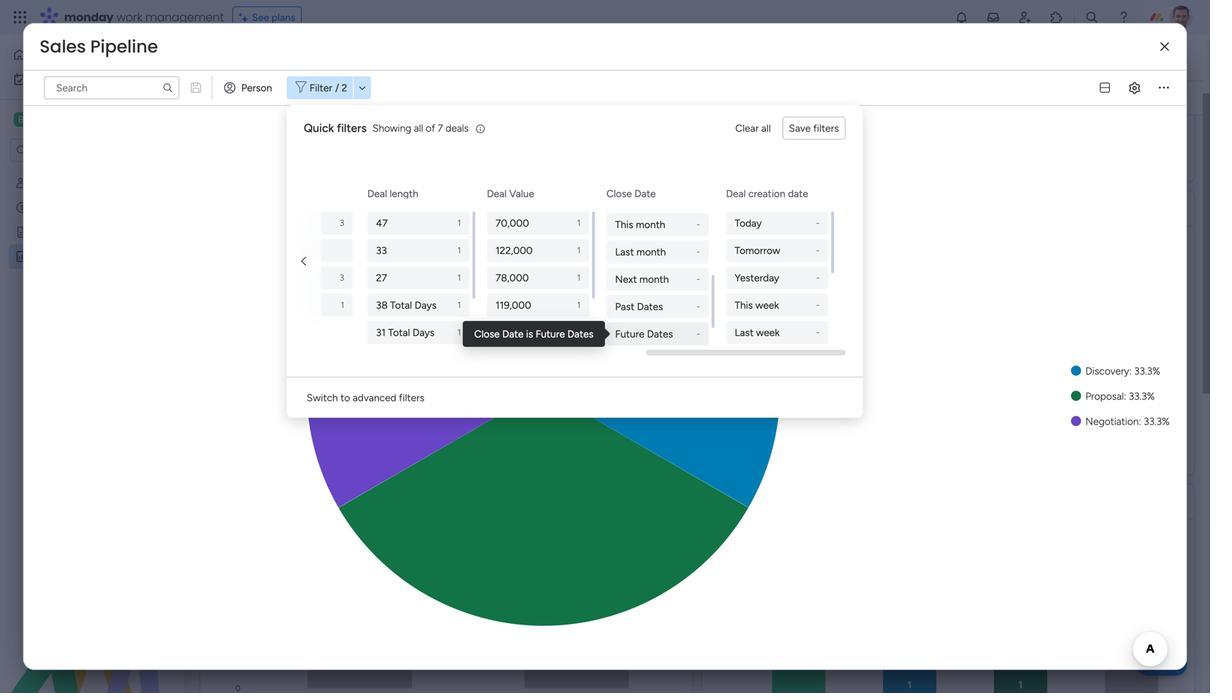 Task type: describe. For each thing, give the bounding box(es) containing it.
save
[[789, 122, 811, 134]]

medium
[[271, 245, 308, 257]]

low
[[271, 272, 290, 284]]

filter / 2
[[310, 82, 347, 94]]

33.3% for proposal : 33.3%
[[1129, 390, 1155, 403]]

select product image
[[13, 10, 27, 24]]

arrow down image
[[354, 79, 371, 97]]

date for close date is future dates
[[502, 328, 524, 340]]

1 connected board
[[325, 92, 409, 104]]

- for last month
[[696, 247, 700, 257]]

last for last month
[[615, 246, 634, 258]]

switch
[[307, 392, 338, 404]]

total for 31
[[388, 327, 410, 339]]

dashboard
[[283, 41, 409, 73]]

1 for 47
[[457, 218, 461, 228]]

week for this week
[[755, 299, 779, 312]]

invite members image
[[1018, 10, 1032, 24]]

negotiation
[[1086, 416, 1139, 428]]

2
[[342, 82, 347, 94]]

by for revenue
[[834, 199, 850, 218]]

future dates
[[615, 328, 673, 340]]

close date group
[[606, 49, 712, 373]]

- for future dates
[[696, 329, 700, 339]]

deals
[[225, 493, 261, 512]]

dates for past dates
[[637, 301, 663, 313]]

filter for filter
[[691, 92, 714, 104]]

(deals
[[899, 199, 942, 218]]

deal length
[[367, 188, 418, 200]]

value
[[509, 188, 534, 200]]

progress
[[760, 493, 817, 512]]

Deal Progress based on Month Added field
[[723, 493, 979, 512]]

tomorrow
[[735, 245, 780, 257]]

filter dashboard by text search field for left search icon
[[44, 76, 179, 99]]

filters for quick
[[337, 121, 367, 135]]

next
[[615, 273, 637, 286]]

1 for 31 total days
[[457, 327, 461, 338]]

on
[[866, 493, 883, 512]]

- for last week
[[816, 327, 820, 338]]

this month
[[615, 219, 665, 231]]

31 total days
[[376, 327, 435, 339]]

33
[[376, 245, 387, 257]]

: for proposal
[[1124, 390, 1126, 403]]

widget
[[255, 92, 287, 104]]

Sales Pipeline field
[[36, 35, 162, 59]]

help
[[1149, 657, 1175, 672]]

based
[[821, 493, 862, 512]]

close date
[[606, 188, 656, 200]]

switch to advanced filters
[[307, 392, 425, 404]]

- for yesterday
[[816, 273, 820, 283]]

past
[[615, 301, 635, 313]]

yesterday
[[735, 272, 779, 284]]

week for last week
[[756, 327, 780, 339]]

more dots image
[[1159, 83, 1169, 93]]

b button
[[10, 107, 140, 132]]

monday marketplace image
[[1050, 10, 1064, 24]]

close date is future dates
[[474, 328, 594, 340]]

Actual Revenue by Month (Deals won) field
[[723, 199, 983, 218]]

deal creation date group
[[726, 212, 831, 481]]

31
[[376, 327, 386, 339]]

my work link
[[9, 68, 175, 91]]

future inside close date group
[[615, 328, 644, 340]]

days for 38 total days
[[415, 299, 437, 312]]

next month
[[615, 273, 669, 286]]

monday
[[64, 9, 114, 25]]

help image
[[1117, 10, 1131, 24]]

v2 split view image
[[1100, 83, 1110, 93]]

negotiation : 33.3%
[[1086, 416, 1170, 428]]

pipeline
[[90, 35, 158, 59]]

78,000
[[496, 272, 529, 284]]

revenue
[[773, 199, 830, 218]]

switch to advanced filters button
[[301, 387, 430, 410]]

deal creation date
[[726, 188, 808, 200]]

priority group
[[248, 212, 356, 317]]

1 for 122,000
[[577, 245, 581, 256]]

1 for 70,000
[[577, 218, 581, 228]]

- for today
[[816, 218, 820, 228]]

38
[[376, 299, 388, 312]]

stages
[[265, 493, 311, 512]]

$104,000
[[331, 55, 562, 119]]

add widget
[[234, 92, 287, 104]]

1 inside popup button
[[325, 92, 329, 104]]

clear all
[[735, 122, 771, 134]]

public dashboard image
[[15, 250, 29, 264]]

plans
[[272, 11, 295, 23]]

proposal
[[1086, 390, 1124, 403]]

is
[[526, 328, 533, 340]]

1 for 38 total days
[[457, 300, 461, 311]]

help button
[[1137, 653, 1187, 676]]

70,000
[[496, 217, 529, 229]]

this week
[[735, 299, 779, 312]]

see plans
[[252, 11, 295, 23]]

workspace image
[[14, 112, 28, 128]]

/
[[335, 82, 339, 94]]

33.3% for discovery : 33.3%
[[1134, 365, 1160, 378]]

close for close date is future dates
[[474, 328, 500, 340]]

settings image
[[1169, 91, 1183, 105]]

deals
[[446, 122, 469, 134]]

119,000
[[496, 299, 531, 312]]

filters for save
[[813, 122, 839, 134]]

sales pipeline
[[40, 35, 158, 59]]

b
[[18, 113, 24, 126]]

lottie animation image
[[0, 548, 184, 694]]

my
[[33, 73, 47, 85]]

Sales Dashboard field
[[213, 41, 413, 73]]

home option
[[9, 43, 175, 66]]

7
[[438, 122, 443, 134]]

date
[[788, 188, 808, 200]]

- for next month
[[696, 274, 700, 285]]

- for this week
[[816, 300, 820, 311]]

dapulse x slim image
[[1161, 42, 1169, 52]]

won)
[[945, 199, 979, 218]]

discovery
[[1086, 365, 1130, 378]]

proposal : 33.3%
[[1086, 390, 1155, 403]]

actual revenue by month (deals won)
[[727, 199, 979, 218]]

added
[[931, 493, 975, 512]]

person for person popup button corresponding to left search icon
[[241, 82, 272, 94]]

of
[[426, 122, 435, 134]]

38 total days
[[376, 299, 437, 312]]

27
[[376, 272, 387, 284]]

monday work management
[[64, 9, 224, 25]]

showing
[[373, 122, 411, 134]]

notifications image
[[955, 10, 969, 24]]

my work
[[33, 73, 71, 85]]

home link
[[9, 43, 175, 66]]

deal value group
[[487, 212, 592, 399]]

person button for the right search icon
[[600, 86, 662, 110]]

save filters button
[[783, 117, 846, 140]]



Task type: locate. For each thing, give the bounding box(es) containing it.
this down yesterday
[[735, 299, 753, 312]]

1 horizontal spatial :
[[1130, 365, 1132, 378]]

past dates
[[615, 301, 663, 313]]

sales up my work at the left top of page
[[40, 35, 86, 59]]

last inside close date group
[[615, 246, 634, 258]]

all inside "quick filters showing all of 7 deals"
[[414, 122, 423, 134]]

by for stages
[[314, 493, 330, 512]]

total right 38
[[390, 299, 412, 312]]

1 horizontal spatial last
[[735, 327, 754, 339]]

dates right past
[[637, 301, 663, 313]]

- for tomorrow
[[816, 245, 820, 256]]

date up this month
[[634, 188, 656, 200]]

sales up "add widget" popup button
[[217, 41, 277, 73]]

0 vertical spatial week
[[755, 299, 779, 312]]

3 left the "27"
[[340, 273, 344, 283]]

- for past dates
[[696, 302, 700, 312]]

quick filters dialog
[[0, 49, 863, 481]]

last for last week
[[735, 327, 754, 339]]

0 vertical spatial 33.3%
[[1134, 365, 1160, 378]]

work
[[116, 9, 142, 25], [49, 73, 71, 85]]

1 horizontal spatial filters
[[399, 392, 425, 404]]

last inside deal creation date group
[[735, 327, 754, 339]]

: up proposal : 33.3%
[[1130, 365, 1132, 378]]

0 vertical spatial month
[[636, 219, 665, 231]]

1 left next
[[577, 273, 581, 283]]

my work option
[[9, 68, 175, 91]]

1 vertical spatial days
[[412, 327, 435, 339]]

person button down sales dashboard at left top
[[218, 76, 281, 99]]

public board image
[[15, 225, 29, 239]]

deal left value
[[487, 188, 507, 200]]

deal left the length
[[367, 188, 387, 200]]

0 vertical spatial total
[[390, 299, 412, 312]]

0 vertical spatial close
[[606, 188, 632, 200]]

2 future from the left
[[615, 328, 644, 340]]

sales dashboard banner
[[191, 35, 1203, 115]]

search everything image
[[1085, 10, 1099, 24]]

deal value
[[487, 188, 534, 200]]

connected
[[331, 92, 380, 104]]

33.3% for negotiation : 33.3%
[[1144, 416, 1170, 428]]

last month
[[615, 246, 666, 258]]

2 vertical spatial 33.3%
[[1144, 416, 1170, 428]]

work inside option
[[49, 73, 71, 85]]

0 horizontal spatial :
[[1124, 390, 1126, 403]]

deal for deal creation date
[[726, 188, 746, 200]]

1 vertical spatial by
[[314, 493, 330, 512]]

1 for blank
[[341, 300, 344, 311]]

2 vertical spatial month
[[639, 273, 669, 286]]

this down close date
[[615, 219, 633, 231]]

work for monday
[[116, 9, 142, 25]]

date for close date
[[634, 188, 656, 200]]

0 horizontal spatial work
[[49, 73, 71, 85]]

1 left last month
[[577, 245, 581, 256]]

1 left this month
[[577, 218, 581, 228]]

month
[[636, 219, 665, 231], [636, 246, 666, 258], [639, 273, 669, 286]]

None search field
[[44, 76, 179, 99], [430, 86, 561, 110], [44, 76, 179, 99], [430, 86, 561, 110]]

filter button
[[668, 86, 736, 110]]

advanced
[[353, 392, 396, 404]]

management
[[145, 9, 224, 25]]

deal inside field
[[727, 493, 757, 512]]

total for 38
[[390, 299, 412, 312]]

days up 31 total days
[[415, 299, 437, 312]]

last week
[[735, 327, 780, 339]]

3
[[340, 218, 344, 228], [340, 273, 344, 283]]

1 vertical spatial 3
[[340, 273, 344, 283]]

0 vertical spatial date
[[634, 188, 656, 200]]

0 vertical spatial days
[[415, 299, 437, 312]]

last down this week
[[735, 327, 754, 339]]

week
[[755, 299, 779, 312], [756, 327, 780, 339]]

deals stages by rep
[[225, 493, 359, 512]]

this for this week
[[735, 299, 753, 312]]

2 horizontal spatial :
[[1139, 416, 1141, 428]]

filters inside button
[[813, 122, 839, 134]]

filter dashboard by text search field up deals
[[430, 86, 561, 110]]

month right on
[[886, 493, 928, 512]]

1 vertical spatial :
[[1124, 390, 1126, 403]]

1 horizontal spatial date
[[634, 188, 656, 200]]

month for next month
[[639, 273, 669, 286]]

1 right the 38 total days
[[457, 300, 461, 311]]

: down proposal : 33.3%
[[1139, 416, 1141, 428]]

0 vertical spatial this
[[615, 219, 633, 231]]

filters right 'save'
[[813, 122, 839, 134]]

122,000
[[496, 245, 533, 257]]

1 right is at the left of page
[[577, 327, 581, 338]]

2 3 from the top
[[340, 273, 344, 283]]

1 vertical spatial week
[[756, 327, 780, 339]]

deal left progress
[[727, 493, 757, 512]]

0 vertical spatial last
[[615, 246, 634, 258]]

all
[[414, 122, 423, 134], [762, 122, 771, 134]]

sales inside banner
[[217, 41, 277, 73]]

filter left /
[[310, 82, 332, 94]]

work for my
[[49, 73, 71, 85]]

1 for 89,000
[[577, 327, 581, 338]]

dates for future dates
[[647, 328, 673, 340]]

0 vertical spatial by
[[834, 199, 850, 218]]

days for 31 total days
[[412, 327, 435, 339]]

1 vertical spatial last
[[735, 327, 754, 339]]

all inside "button"
[[762, 122, 771, 134]]

1 3 from the top
[[340, 218, 344, 228]]

3 for high
[[340, 218, 344, 228]]

1 horizontal spatial by
[[834, 199, 850, 218]]

1 left 78,000
[[457, 273, 461, 283]]

0 horizontal spatial all
[[414, 122, 423, 134]]

option
[[0, 170, 184, 173]]

33.3% down proposal : 33.3%
[[1144, 416, 1170, 428]]

month up next month
[[636, 246, 666, 258]]

1 horizontal spatial work
[[116, 9, 142, 25]]

month for last month
[[636, 246, 666, 258]]

person for person popup button associated with the right search icon
[[623, 92, 654, 104]]

this inside close date group
[[615, 219, 633, 231]]

creation
[[748, 188, 785, 200]]

deal for deal progress based on month added
[[727, 493, 757, 512]]

0 vertical spatial 3
[[340, 218, 344, 228]]

month up last month
[[636, 219, 665, 231]]

1 horizontal spatial filter
[[691, 92, 714, 104]]

Filter dashboard by text search field
[[44, 76, 179, 99], [430, 86, 561, 110]]

deal progress based on month added
[[727, 493, 975, 512]]

0 horizontal spatial date
[[502, 328, 524, 340]]

work right my
[[49, 73, 71, 85]]

1 left 38
[[341, 300, 344, 311]]

1 vertical spatial total
[[388, 327, 410, 339]]

0 horizontal spatial filters
[[337, 121, 367, 135]]

actual
[[727, 199, 770, 218]]

week down this week
[[756, 327, 780, 339]]

home
[[32, 49, 59, 61]]

1 for 119,000
[[577, 300, 581, 311]]

today
[[735, 217, 762, 229]]

sales for sales dashboard
[[217, 41, 277, 73]]

sales
[[40, 35, 86, 59], [217, 41, 277, 73]]

0 horizontal spatial last
[[615, 246, 634, 258]]

89,000
[[496, 327, 529, 339]]

1 inside priority group
[[341, 300, 344, 311]]

last up next
[[615, 246, 634, 258]]

0 horizontal spatial future
[[536, 328, 565, 340]]

all left of
[[414, 122, 423, 134]]

1 vertical spatial close
[[474, 328, 500, 340]]

1 left 122,000 on the left top
[[457, 245, 461, 256]]

rep
[[334, 493, 359, 512]]

1 horizontal spatial search image
[[544, 92, 555, 104]]

0 vertical spatial month
[[853, 199, 895, 218]]

date left is at the left of page
[[502, 328, 524, 340]]

last
[[615, 246, 634, 258], [735, 327, 754, 339]]

1 future from the left
[[536, 328, 565, 340]]

deal for deal length
[[367, 188, 387, 200]]

future
[[536, 328, 565, 340], [615, 328, 644, 340]]

this
[[615, 219, 633, 231], [735, 299, 753, 312]]

2 vertical spatial :
[[1139, 416, 1141, 428]]

person button for left search icon
[[218, 76, 281, 99]]

this for this month
[[615, 219, 633, 231]]

deal
[[367, 188, 387, 200], [487, 188, 507, 200], [726, 188, 746, 200], [727, 493, 757, 512]]

days down the 38 total days
[[412, 327, 435, 339]]

: for discovery
[[1130, 365, 1132, 378]]

future right is at the left of page
[[536, 328, 565, 340]]

1 left /
[[325, 92, 329, 104]]

1 horizontal spatial close
[[606, 188, 632, 200]]

month inside deal progress based on month added field
[[886, 493, 928, 512]]

work up the pipeline
[[116, 9, 142, 25]]

filter dashboard by text search field for the right search icon
[[430, 86, 561, 110]]

total
[[390, 299, 412, 312], [388, 327, 410, 339]]

person
[[241, 82, 272, 94], [623, 92, 654, 104]]

2 all from the left
[[762, 122, 771, 134]]

33.3% up proposal : 33.3%
[[1134, 365, 1160, 378]]

dates down past dates
[[647, 328, 673, 340]]

0 horizontal spatial search image
[[162, 82, 174, 94]]

0 horizontal spatial this
[[615, 219, 633, 231]]

filters down connected
[[337, 121, 367, 135]]

list box
[[0, 168, 184, 464]]

filter inside popup button
[[691, 92, 714, 104]]

: for negotiation
[[1139, 416, 1141, 428]]

1 vertical spatial 33.3%
[[1129, 390, 1155, 403]]

1 horizontal spatial future
[[615, 328, 644, 340]]

date
[[634, 188, 656, 200], [502, 328, 524, 340]]

deal left creation
[[726, 188, 746, 200]]

total right 31
[[388, 327, 410, 339]]

0 horizontal spatial person button
[[218, 76, 281, 99]]

3 left 47
[[340, 218, 344, 228]]

33.3% up negotiation : 33.3%
[[1129, 390, 1155, 403]]

filter for filter / 2
[[310, 82, 332, 94]]

person button left 'filter' popup button
[[600, 86, 662, 110]]

filters inside "button"
[[399, 392, 425, 404]]

dates right is at the left of page
[[568, 328, 594, 340]]

1 horizontal spatial person button
[[600, 86, 662, 110]]

1 horizontal spatial this
[[735, 299, 753, 312]]

1 for 27
[[457, 273, 461, 283]]

update feed image
[[986, 10, 1001, 24]]

close down 119,000
[[474, 328, 500, 340]]

add
[[234, 92, 253, 104]]

see
[[252, 11, 269, 23]]

clear all button
[[730, 117, 777, 140]]

1 vertical spatial month
[[886, 493, 928, 512]]

by right revenue
[[834, 199, 850, 218]]

filter left arrow down image
[[691, 92, 714, 104]]

see plans button
[[232, 6, 302, 28]]

- for this month
[[696, 219, 700, 230]]

deal for deal value
[[487, 188, 507, 200]]

close up this month
[[606, 188, 632, 200]]

person left 'filter' popup button
[[623, 92, 654, 104]]

0 horizontal spatial filter dashboard by text search field
[[44, 76, 179, 99]]

sales for sales pipeline
[[40, 35, 86, 59]]

1 vertical spatial date
[[502, 328, 524, 340]]

3 for low
[[340, 273, 344, 283]]

1 vertical spatial month
[[636, 246, 666, 258]]

clear
[[735, 122, 759, 134]]

0 vertical spatial work
[[116, 9, 142, 25]]

1 vertical spatial work
[[49, 73, 71, 85]]

1 horizontal spatial person
[[623, 92, 654, 104]]

Deals Stages by Rep field
[[221, 493, 363, 512]]

length
[[390, 188, 418, 200]]

2 horizontal spatial filters
[[813, 122, 839, 134]]

$208,000
[[829, 55, 1067, 119]]

date inside the quick filters dialog
[[634, 188, 656, 200]]

terry turtle image
[[1170, 6, 1193, 29]]

:
[[1130, 365, 1132, 378], [1124, 390, 1126, 403], [1139, 416, 1141, 428]]

month left (deals
[[853, 199, 895, 218]]

to
[[341, 392, 350, 404]]

0 vertical spatial :
[[1130, 365, 1132, 378]]

filter dashboard by text search field inside the sales dashboard banner
[[430, 86, 561, 110]]

: down discovery : 33.3%
[[1124, 390, 1126, 403]]

1 horizontal spatial all
[[762, 122, 771, 134]]

save filters
[[789, 122, 839, 134]]

close
[[606, 188, 632, 200], [474, 328, 500, 340]]

1 left '89,000'
[[457, 327, 461, 338]]

filters right advanced
[[399, 392, 425, 404]]

0 horizontal spatial person
[[241, 82, 272, 94]]

arrow down image
[[719, 89, 736, 107]]

month right next
[[639, 273, 669, 286]]

1 for 78,000
[[577, 273, 581, 283]]

0 horizontal spatial sales
[[40, 35, 86, 59]]

filters
[[337, 121, 367, 135], [813, 122, 839, 134], [399, 392, 425, 404]]

person inside the sales dashboard banner
[[623, 92, 654, 104]]

close inside the quick filters dialog
[[606, 188, 632, 200]]

person down sales dashboard at left top
[[241, 82, 272, 94]]

1 for 33
[[457, 245, 461, 256]]

this inside deal creation date group
[[735, 299, 753, 312]]

month inside "actual revenue by month (deals won)" field
[[853, 199, 895, 218]]

1 left 70,000
[[457, 218, 461, 228]]

1 horizontal spatial filter dashboard by text search field
[[430, 86, 561, 110]]

1 vertical spatial this
[[735, 299, 753, 312]]

search image
[[162, 82, 174, 94], [544, 92, 555, 104]]

47
[[376, 217, 388, 229]]

close for close date
[[606, 188, 632, 200]]

filter dashboard by text search field down home option
[[44, 76, 179, 99]]

lottie animation element
[[0, 548, 184, 694]]

0 horizontal spatial close
[[474, 328, 500, 340]]

deal length group
[[367, 212, 472, 399]]

add widget button
[[208, 86, 292, 110]]

1 horizontal spatial sales
[[217, 41, 277, 73]]

1 left past
[[577, 300, 581, 311]]

0 horizontal spatial filter
[[310, 82, 332, 94]]

1 connected board button
[[298, 86, 415, 110]]

future down past
[[615, 328, 644, 340]]

sales dashboard
[[217, 41, 409, 73]]

week up last week
[[755, 299, 779, 312]]

by left rep
[[314, 493, 330, 512]]

all right clear
[[762, 122, 771, 134]]

month for this month
[[636, 219, 665, 231]]

discovery : 33.3%
[[1086, 365, 1160, 378]]

month
[[853, 199, 895, 218], [886, 493, 928, 512]]

board
[[383, 92, 409, 104]]

0 horizontal spatial by
[[314, 493, 330, 512]]

1 all from the left
[[414, 122, 423, 134]]



Task type: vqa. For each thing, say whether or not it's contained in the screenshot.


